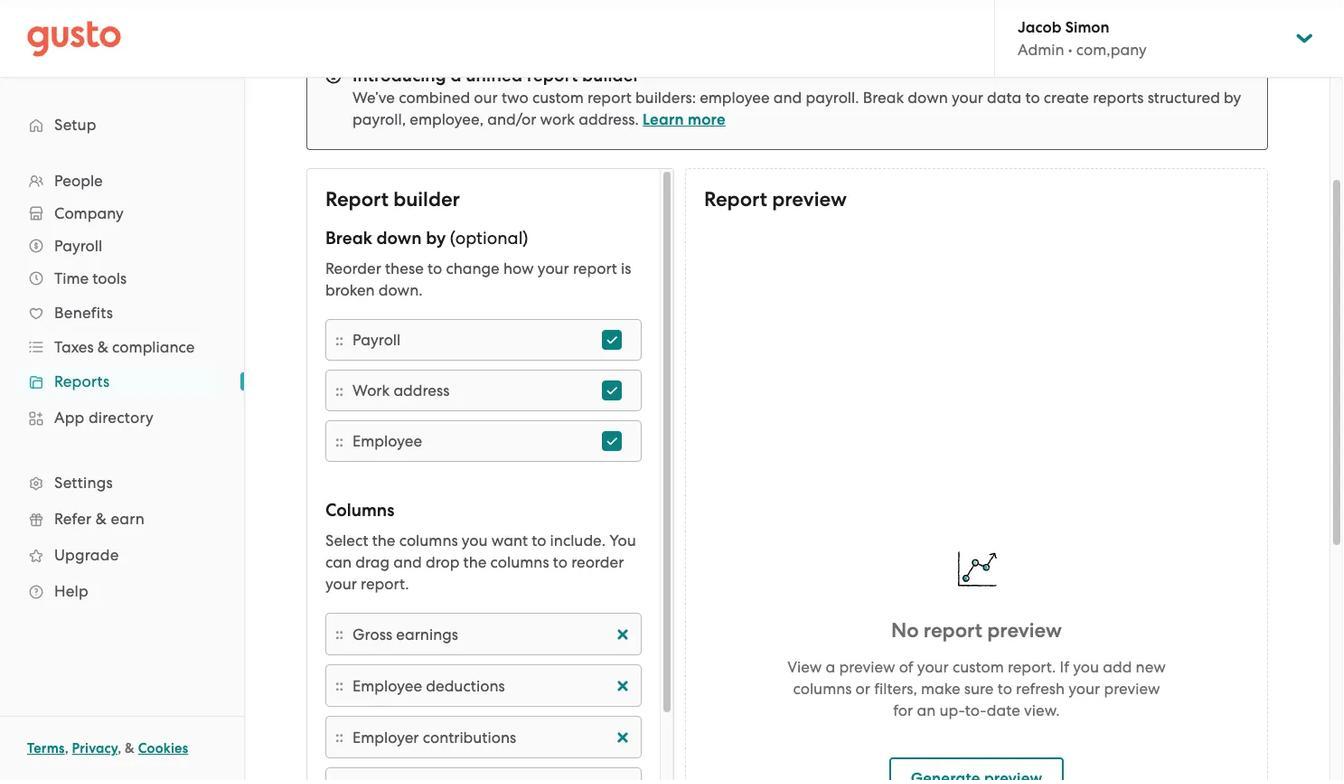 Task type: describe. For each thing, give the bounding box(es) containing it.
time tools button
[[18, 262, 226, 295]]

column content element containing employer contributions
[[353, 727, 632, 748]]

:: for employer contributions
[[336, 728, 344, 747]]

by inside we've combined our two custom report builders: employee and payroll. break down your data to create reports structured by payroll, employee, and/or work address.
[[1225, 89, 1242, 107]]

employer contributions
[[353, 728, 516, 747]]

sure
[[965, 680, 994, 698]]

payroll.
[[806, 89, 860, 107]]

introducing
[[353, 65, 446, 86]]

setup link
[[18, 109, 226, 141]]

a for preview
[[826, 658, 836, 676]]

reorder these to change how your report is broken down.
[[326, 260, 632, 299]]

0 horizontal spatial columns
[[399, 532, 458, 550]]

1 , from the left
[[65, 741, 69, 757]]

to inside view a preview of your custom report. if you add new columns or filters, make sure to refresh your preview for an up-to-date view.
[[998, 680, 1013, 698]]

0 horizontal spatial down
[[377, 228, 422, 249]]

taxes
[[54, 338, 94, 356]]

report for report preview
[[704, 187, 768, 212]]

down inside we've combined our two custom report builders: employee and payroll. break down your data to create reports structured by payroll, employee, and/or work address.
[[908, 89, 948, 107]]

report right no
[[924, 618, 983, 643]]

payroll,
[[353, 110, 406, 128]]

jacob
[[1018, 18, 1062, 37]]

for
[[894, 701, 914, 719]]

work
[[353, 382, 390, 400]]

com,pany
[[1077, 41, 1147, 59]]

change
[[446, 260, 500, 278]]

no
[[892, 618, 919, 643]]

:: for employee
[[336, 432, 344, 451]]

reports
[[1093, 89, 1144, 107]]

help
[[54, 582, 89, 600]]

you inside view a preview of your custom report. if you add new columns or filters, make sure to refresh your preview for an up-to-date view.
[[1074, 658, 1100, 676]]

deductions
[[426, 677, 505, 695]]

to right want
[[532, 532, 547, 550]]

learn more
[[643, 110, 726, 129]]

our
[[474, 89, 498, 107]]

report up two
[[527, 65, 578, 86]]

to inside we've combined our two custom report builders: employee and payroll. break down your data to create reports structured by payroll, employee, and/or work address.
[[1026, 89, 1041, 107]]

or
[[856, 680, 871, 698]]

list containing people
[[0, 165, 244, 610]]

create
[[1044, 89, 1090, 107]]

custom inside view a preview of your custom report. if you add new columns or filters, make sure to refresh your preview for an up-to-date view.
[[953, 658, 1004, 676]]

terms link
[[27, 741, 65, 757]]

taxes & compliance button
[[18, 331, 226, 364]]

you
[[610, 532, 636, 550]]

these
[[385, 260, 424, 278]]

reports link
[[18, 365, 226, 398]]

date
[[987, 701, 1021, 719]]

settings link
[[18, 467, 226, 499]]

admin
[[1018, 41, 1065, 59]]

unified
[[466, 65, 523, 86]]

we've combined our two custom report builders: employee and payroll. break down your data to create reports structured by payroll, employee, and/or work address.
[[353, 89, 1242, 128]]

time
[[54, 269, 89, 288]]

jacob simon admin • com,pany
[[1018, 18, 1147, 59]]

reports
[[54, 373, 110, 391]]

two
[[502, 89, 529, 107]]

report. inside select the columns you want to include. you can drag and drop the columns to reorder your report.
[[361, 575, 409, 593]]

employee
[[700, 89, 770, 107]]

an
[[917, 701, 936, 719]]

contributions
[[423, 728, 516, 747]]

drop
[[426, 553, 460, 572]]

want
[[492, 532, 528, 550]]

refresh
[[1017, 680, 1065, 698]]

upgrade
[[54, 546, 119, 564]]

home image
[[27, 20, 121, 57]]

down.
[[379, 281, 423, 299]]

work
[[540, 110, 575, 128]]

report builder
[[326, 187, 460, 212]]

filters,
[[875, 680, 918, 698]]

make
[[922, 680, 961, 698]]

view.
[[1025, 701, 1060, 719]]

to inside reorder these to change how your report is broken down.
[[428, 260, 442, 278]]

1 vertical spatial builder
[[394, 187, 460, 212]]

report inside reorder these to change how your report is broken down.
[[573, 260, 617, 278]]

setup
[[54, 116, 97, 134]]

broken
[[326, 281, 375, 299]]

payroll button
[[18, 230, 226, 262]]

refer
[[54, 510, 92, 528]]

app directory
[[54, 409, 154, 427]]

new
[[1136, 658, 1166, 676]]

introducing a unified report builder alert
[[307, 46, 1269, 150]]

column content element containing gross earnings
[[353, 624, 632, 645]]

terms , privacy , & cookies
[[27, 741, 188, 757]]

your down if
[[1069, 680, 1101, 698]]

if
[[1060, 658, 1070, 676]]

view a preview of your custom report. if you add new columns or filters, make sure to refresh your preview for an up-to-date view.
[[788, 658, 1166, 719]]

app
[[54, 409, 85, 427]]

1 vertical spatial payroll
[[353, 331, 401, 349]]

report preview
[[704, 187, 847, 212]]

earn
[[111, 510, 145, 528]]

privacy
[[72, 741, 118, 757]]

benefits link
[[18, 297, 226, 329]]

how
[[504, 260, 534, 278]]

settings
[[54, 474, 113, 492]]

earnings
[[396, 625, 458, 643]]

gusto navigation element
[[0, 78, 244, 638]]

reorder
[[572, 553, 624, 572]]

app directory link
[[18, 402, 226, 434]]

1 vertical spatial break
[[326, 228, 373, 249]]

employee,
[[410, 110, 484, 128]]

company button
[[18, 197, 226, 230]]

we've
[[353, 89, 395, 107]]

:: for gross earnings
[[336, 625, 344, 644]]

:: for employee deductions
[[336, 676, 344, 695]]

:: for payroll
[[336, 331, 344, 350]]



Task type: vqa. For each thing, say whether or not it's contained in the screenshot.
The Your inside select the columns you want to include. you can drag and drop the columns to reorder your report.
yes



Task type: locate. For each thing, give the bounding box(es) containing it.
1 report from the left
[[326, 187, 389, 212]]

a
[[451, 65, 462, 86], [826, 658, 836, 676]]

report.
[[361, 575, 409, 593], [1008, 658, 1057, 676]]

employee
[[353, 432, 422, 450], [353, 677, 422, 695]]

more
[[688, 110, 726, 129]]

break
[[863, 89, 904, 107], [326, 228, 373, 249]]

, left the cookies button
[[118, 741, 122, 757]]

payroll up the time on the top of page
[[54, 237, 102, 255]]

3 column content element from the top
[[353, 727, 632, 748]]

report up reorder
[[326, 187, 389, 212]]

by right structured
[[1225, 89, 1242, 107]]

builders:
[[636, 89, 696, 107]]

1 horizontal spatial the
[[464, 553, 487, 572]]

1 horizontal spatial report.
[[1008, 658, 1057, 676]]

you left want
[[462, 532, 488, 550]]

:: left work
[[336, 381, 344, 400]]

report down more
[[704, 187, 768, 212]]

employee for employee deductions
[[353, 677, 422, 695]]

down up "these"
[[377, 228, 422, 249]]

simon
[[1066, 18, 1110, 37]]

by
[[1225, 89, 1242, 107], [426, 228, 446, 249]]

terms
[[27, 741, 65, 757]]

1 horizontal spatial builder
[[582, 65, 640, 86]]

custom
[[533, 89, 584, 107], [953, 658, 1004, 676]]

benefits
[[54, 304, 113, 322]]

company
[[54, 204, 124, 222]]

0 horizontal spatial the
[[372, 532, 396, 550]]

0 vertical spatial and
[[774, 89, 802, 107]]

2 :: from the top
[[336, 381, 344, 400]]

builder up break down by (optional)
[[394, 187, 460, 212]]

your up make
[[918, 658, 949, 676]]

6 :: from the top
[[336, 728, 344, 747]]

structured
[[1148, 89, 1221, 107]]

0 vertical spatial builder
[[582, 65, 640, 86]]

1 horizontal spatial payroll
[[353, 331, 401, 349]]

gross
[[353, 625, 393, 643]]

by left the (optional)
[[426, 228, 446, 249]]

None checkbox
[[592, 320, 632, 360], [592, 421, 632, 461], [592, 320, 632, 360], [592, 421, 632, 461]]

payroll up work
[[353, 331, 401, 349]]

custom up sure
[[953, 658, 1004, 676]]

0 vertical spatial report.
[[361, 575, 409, 593]]

you right if
[[1074, 658, 1100, 676]]

1 :: from the top
[[336, 331, 344, 350]]

0 horizontal spatial by
[[426, 228, 446, 249]]

report left is
[[573, 260, 617, 278]]

0 vertical spatial by
[[1225, 89, 1242, 107]]

your right how
[[538, 260, 570, 278]]

columns down want
[[491, 553, 549, 572]]

1 vertical spatial by
[[426, 228, 446, 249]]

employer
[[353, 728, 419, 747]]

(optional)
[[450, 228, 529, 249]]

data
[[988, 89, 1022, 107]]

a inside alert
[[451, 65, 462, 86]]

0 horizontal spatial a
[[451, 65, 462, 86]]

report. up refresh
[[1008, 658, 1057, 676]]

1 horizontal spatial custom
[[953, 658, 1004, 676]]

cookies
[[138, 741, 188, 757]]

you inside select the columns you want to include. you can drag and drop the columns to reorder your report.
[[462, 532, 488, 550]]

a up combined
[[451, 65, 462, 86]]

and left drop
[[394, 553, 422, 572]]

taxes & compliance
[[54, 338, 195, 356]]

1 horizontal spatial ,
[[118, 741, 122, 757]]

1 vertical spatial report.
[[1008, 658, 1057, 676]]

column content element containing employee deductions
[[353, 675, 632, 697]]

report. down the drag
[[361, 575, 409, 593]]

0 horizontal spatial payroll
[[54, 237, 102, 255]]

add
[[1103, 658, 1133, 676]]

down left data
[[908, 89, 948, 107]]

1 horizontal spatial and
[[774, 89, 802, 107]]

employee up employer
[[353, 677, 422, 695]]

to right data
[[1026, 89, 1041, 107]]

1 vertical spatial down
[[377, 228, 422, 249]]

0 vertical spatial column content element
[[353, 624, 632, 645]]

5 :: from the top
[[336, 676, 344, 695]]

0 vertical spatial custom
[[533, 89, 584, 107]]

a right view
[[826, 658, 836, 676]]

:: left the 'gross'
[[336, 625, 344, 644]]

and/or
[[488, 110, 537, 128]]

employee inside the 'column content' element
[[353, 677, 422, 695]]

1 vertical spatial custom
[[953, 658, 1004, 676]]

0 vertical spatial payroll
[[54, 237, 102, 255]]

1 horizontal spatial a
[[826, 658, 836, 676]]

reorder
[[326, 260, 381, 278]]

break inside we've combined our two custom report builders: employee and payroll. break down your data to create reports structured by payroll, employee, and/or work address.
[[863, 89, 904, 107]]

:: left employer
[[336, 728, 344, 747]]

builder inside alert
[[582, 65, 640, 86]]

& for compliance
[[97, 338, 108, 356]]

1 vertical spatial a
[[826, 658, 836, 676]]

:: up columns
[[336, 432, 344, 451]]

, left privacy at left
[[65, 741, 69, 757]]

1 column content element from the top
[[353, 624, 632, 645]]

2 horizontal spatial columns
[[793, 680, 852, 698]]

learn more link
[[643, 110, 726, 129]]

1 vertical spatial columns
[[491, 553, 549, 572]]

your inside we've combined our two custom report builders: employee and payroll. break down your data to create reports structured by payroll, employee, and/or work address.
[[952, 89, 984, 107]]

column content element up contributions
[[353, 675, 632, 697]]

drag
[[356, 553, 390, 572]]

columns inside view a preview of your custom report. if you add new columns or filters, make sure to refresh your preview for an up-to-date view.
[[793, 680, 852, 698]]

and
[[774, 89, 802, 107], [394, 553, 422, 572]]

1 horizontal spatial you
[[1074, 658, 1100, 676]]

break down by (optional)
[[326, 228, 529, 249]]

combined
[[399, 89, 470, 107]]

directory
[[89, 409, 154, 427]]

0 horizontal spatial report
[[326, 187, 389, 212]]

employee for employee
[[353, 432, 422, 450]]

0 horizontal spatial break
[[326, 228, 373, 249]]

2 vertical spatial column content element
[[353, 727, 632, 748]]

employee deductions
[[353, 677, 505, 695]]

and left payroll.
[[774, 89, 802, 107]]

a for unified
[[451, 65, 462, 86]]

None checkbox
[[592, 371, 632, 411]]

0 vertical spatial employee
[[353, 432, 422, 450]]

the up the drag
[[372, 532, 396, 550]]

3 :: from the top
[[336, 432, 344, 451]]

no report preview
[[892, 618, 1063, 643]]

2 , from the left
[[118, 741, 122, 757]]

upgrade link
[[18, 539, 226, 572]]

0 vertical spatial you
[[462, 532, 488, 550]]

& left earn at the bottom of page
[[96, 510, 107, 528]]

preview
[[772, 187, 847, 212], [988, 618, 1063, 643], [840, 658, 896, 676], [1105, 680, 1161, 698]]

list
[[0, 165, 244, 610]]

0 vertical spatial &
[[97, 338, 108, 356]]

1 vertical spatial column content element
[[353, 675, 632, 697]]

gross earnings
[[353, 625, 458, 643]]

:: left employee deductions
[[336, 676, 344, 695]]

your down can
[[326, 575, 357, 593]]

2 report from the left
[[704, 187, 768, 212]]

builder up the address.
[[582, 65, 640, 86]]

columns up drop
[[399, 532, 458, 550]]

•
[[1069, 41, 1073, 59]]

2 vertical spatial &
[[125, 741, 135, 757]]

to right "these"
[[428, 260, 442, 278]]

2 vertical spatial columns
[[793, 680, 852, 698]]

your
[[952, 89, 984, 107], [538, 260, 570, 278], [326, 575, 357, 593], [918, 658, 949, 676], [1069, 680, 1101, 698]]

& for earn
[[96, 510, 107, 528]]

column content element up deductions
[[353, 624, 632, 645]]

0 vertical spatial columns
[[399, 532, 458, 550]]

0 vertical spatial the
[[372, 532, 396, 550]]

&
[[97, 338, 108, 356], [96, 510, 107, 528], [125, 741, 135, 757]]

a inside view a preview of your custom report. if you add new columns or filters, make sure to refresh your preview for an up-to-date view.
[[826, 658, 836, 676]]

1 horizontal spatial columns
[[491, 553, 549, 572]]

0 horizontal spatial builder
[[394, 187, 460, 212]]

1 horizontal spatial by
[[1225, 89, 1242, 107]]

and inside we've combined our two custom report builders: employee and payroll. break down your data to create reports structured by payroll, employee, and/or work address.
[[774, 89, 802, 107]]

report inside we've combined our two custom report builders: employee and payroll. break down your data to create reports structured by payroll, employee, and/or work address.
[[588, 89, 632, 107]]

report up the address.
[[588, 89, 632, 107]]

1 employee from the top
[[353, 432, 422, 450]]

0 horizontal spatial report.
[[361, 575, 409, 593]]

0 vertical spatial break
[[863, 89, 904, 107]]

0 horizontal spatial you
[[462, 532, 488, 550]]

can
[[326, 553, 352, 572]]

report
[[326, 187, 389, 212], [704, 187, 768, 212]]

people button
[[18, 165, 226, 197]]

0 horizontal spatial custom
[[533, 89, 584, 107]]

& right taxes
[[97, 338, 108, 356]]

0 vertical spatial a
[[451, 65, 462, 86]]

builder
[[582, 65, 640, 86], [394, 187, 460, 212]]

2 column content element from the top
[[353, 675, 632, 697]]

employee down work address
[[353, 432, 422, 450]]

report. inside view a preview of your custom report. if you add new columns or filters, make sure to refresh your preview for an up-to-date view.
[[1008, 658, 1057, 676]]

0 horizontal spatial and
[[394, 553, 422, 572]]

the
[[372, 532, 396, 550], [464, 553, 487, 572]]

your inside reorder these to change how your report is broken down.
[[538, 260, 570, 278]]

time tools
[[54, 269, 127, 288]]

to down include. at the left bottom
[[553, 553, 568, 572]]

1 horizontal spatial down
[[908, 89, 948, 107]]

column content element
[[353, 624, 632, 645], [353, 675, 632, 697], [353, 727, 632, 748]]

select
[[326, 532, 368, 550]]

break right payroll.
[[863, 89, 904, 107]]

to up date
[[998, 680, 1013, 698]]

0 vertical spatial down
[[908, 89, 948, 107]]

& inside dropdown button
[[97, 338, 108, 356]]

:: for work address
[[336, 381, 344, 400]]

1 horizontal spatial break
[[863, 89, 904, 107]]

2 employee from the top
[[353, 677, 422, 695]]

& left the cookies button
[[125, 741, 135, 757]]

custom inside we've combined our two custom report builders: employee and payroll. break down your data to create reports structured by payroll, employee, and/or work address.
[[533, 89, 584, 107]]

custom up work
[[533, 89, 584, 107]]

1 vertical spatial employee
[[353, 677, 422, 695]]

address.
[[579, 110, 639, 128]]

work address
[[353, 382, 450, 400]]

report for report builder
[[326, 187, 389, 212]]

,
[[65, 741, 69, 757], [118, 741, 122, 757]]

1 vertical spatial you
[[1074, 658, 1100, 676]]

select the columns you want to include. you can drag and drop the columns to reorder your report.
[[326, 532, 636, 593]]

1 horizontal spatial report
[[704, 187, 768, 212]]

4 :: from the top
[[336, 625, 344, 644]]

:: down "broken"
[[336, 331, 344, 350]]

refer & earn
[[54, 510, 145, 528]]

is
[[621, 260, 632, 278]]

0 horizontal spatial ,
[[65, 741, 69, 757]]

1 vertical spatial &
[[96, 510, 107, 528]]

include.
[[550, 532, 606, 550]]

1 vertical spatial the
[[464, 553, 487, 572]]

to-
[[966, 701, 987, 719]]

the right drop
[[464, 553, 487, 572]]

tools
[[92, 269, 127, 288]]

::
[[336, 331, 344, 350], [336, 381, 344, 400], [336, 432, 344, 451], [336, 625, 344, 644], [336, 676, 344, 695], [336, 728, 344, 747]]

column content element down deductions
[[353, 727, 632, 748]]

columns down view
[[793, 680, 852, 698]]

and inside select the columns you want to include. you can drag and drop the columns to reorder your report.
[[394, 553, 422, 572]]

your inside select the columns you want to include. you can drag and drop the columns to reorder your report.
[[326, 575, 357, 593]]

address
[[394, 382, 450, 400]]

privacy link
[[72, 741, 118, 757]]

1 vertical spatial and
[[394, 553, 422, 572]]

payroll inside dropdown button
[[54, 237, 102, 255]]

break up reorder
[[326, 228, 373, 249]]

your left data
[[952, 89, 984, 107]]

people
[[54, 172, 103, 190]]

introducing a unified report builder
[[353, 65, 640, 86]]

down
[[908, 89, 948, 107], [377, 228, 422, 249]]

payroll
[[54, 237, 102, 255], [353, 331, 401, 349]]



